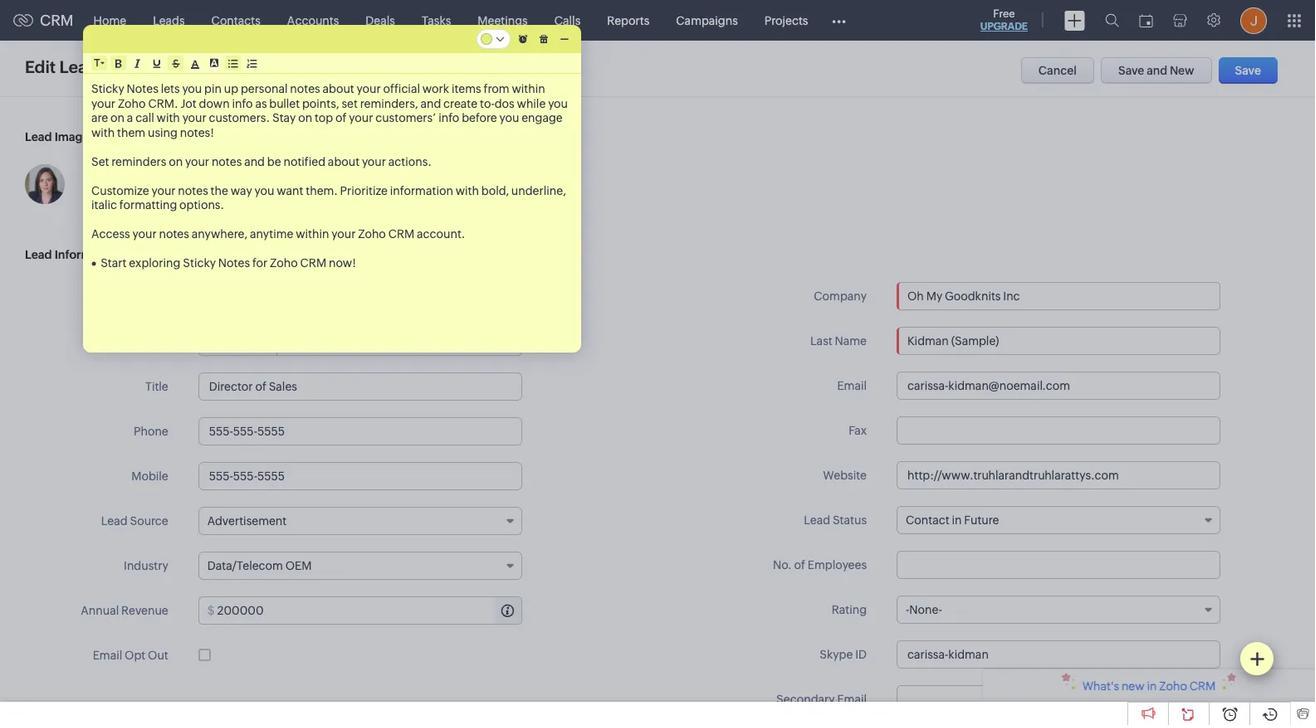 Task type: vqa. For each thing, say whether or not it's contained in the screenshot.
notes in the Customize Your Notes The Way You Want Them. Prioritize Information With Bold, Underline, Italic Formatting Options.
yes



Task type: describe. For each thing, give the bounding box(es) containing it.
image image
[[25, 164, 65, 204]]

meetings link
[[464, 0, 541, 40]]

deals
[[366, 14, 395, 27]]

industry
[[124, 560, 168, 573]]

1 horizontal spatial zoho
[[270, 257, 298, 270]]

0 horizontal spatial edit
[[25, 57, 56, 76]]

free
[[993, 7, 1015, 20]]

before
[[462, 111, 497, 125]]

notes up the
[[212, 155, 242, 168]]

0 horizontal spatial crm
[[40, 12, 74, 29]]

bullet
[[269, 97, 300, 110]]

upgrade
[[980, 21, 1028, 32]]

and inside sticky notes lets you pin up personal notes about your official work items from within your zoho crm. jot down info as bullet points, set reminders, and create to-dos while you are on a call with your customers. stay on top of your customers' info before you engage with them using notes!
[[420, 97, 441, 110]]

set reminders on your notes and be notified about your actions.
[[91, 155, 432, 168]]

lets
[[161, 82, 180, 95]]

search image
[[1105, 13, 1119, 27]]

start exploring sticky notes for zoho crm now!
[[101, 257, 356, 270]]

within inside sticky notes lets you pin up personal notes about your official work items from within your zoho crm. jot down info as bullet points, set reminders, and create to-dos while you are on a call with your customers. stay on top of your customers' info before you engage with them using notes!
[[512, 82, 545, 95]]

formatting
[[119, 198, 177, 212]]

1 vertical spatial with
[[91, 126, 115, 139]]

save button
[[1219, 57, 1278, 84]]

2 vertical spatial email
[[837, 693, 867, 707]]

website
[[823, 469, 867, 482]]

italic
[[91, 198, 117, 212]]

dos
[[495, 97, 515, 110]]

image
[[55, 130, 89, 144]]

zoho inside sticky notes lets you pin up personal notes about your official work items from within your zoho crm. jot down info as bullet points, set reminders, and create to-dos while you are on a call with your customers. stay on top of your customers' info before you engage with them using notes!
[[118, 97, 146, 110]]

and inside button
[[1147, 64, 1168, 77]]

notified
[[283, 155, 326, 168]]

1 horizontal spatial on
[[169, 155, 183, 168]]

pin
[[204, 82, 222, 95]]

email for email opt out
[[93, 649, 122, 663]]

campaigns link
[[663, 0, 751, 40]]

home
[[93, 14, 126, 27]]

1 horizontal spatial sticky
[[183, 257, 216, 270]]

create new sticky note image
[[1250, 652, 1265, 667]]

reminders
[[112, 155, 166, 168]]

secondary
[[776, 693, 835, 707]]

lead information
[[25, 248, 120, 262]]

email for email
[[837, 379, 867, 393]]

your up 'are'
[[91, 97, 115, 110]]

about for notes
[[323, 82, 354, 95]]

lead up 'are'
[[59, 57, 98, 76]]

sticky inside sticky notes lets you pin up personal notes about your official work items from within your zoho crm. jot down info as bullet points, set reminders, and create to-dos while you are on a call with your customers. stay on top of your customers' info before you engage with them using notes!
[[91, 82, 124, 95]]

way
[[231, 184, 252, 197]]

your up the now!
[[332, 227, 356, 241]]

fax
[[849, 424, 867, 438]]

no.
[[773, 559, 792, 572]]

first
[[111, 335, 134, 349]]

save and new
[[1118, 64, 1194, 77]]

reports
[[607, 14, 650, 27]]

page
[[129, 60, 157, 73]]

leads link
[[140, 0, 198, 40]]

status
[[833, 514, 867, 527]]

top
[[315, 111, 333, 125]]

using
[[148, 126, 178, 139]]

down
[[199, 97, 230, 110]]

home link
[[80, 0, 140, 40]]

1 vertical spatial zoho
[[358, 227, 386, 241]]

reminders,
[[360, 97, 418, 110]]

lead image
[[25, 130, 89, 144]]

first name
[[111, 335, 168, 349]]

last name
[[810, 335, 867, 348]]

annual revenue
[[81, 604, 168, 618]]

notes!
[[180, 126, 214, 139]]

of inside sticky notes lets you pin up personal notes about your official work items from within your zoho crm. jot down info as bullet points, set reminders, and create to-dos while you are on a call with your customers. stay on top of your customers' info before you engage with them using notes!
[[335, 111, 347, 125]]

leads
[[153, 14, 185, 27]]

lead for lead image
[[25, 130, 52, 144]]

cancel
[[1038, 64, 1077, 77]]

0 vertical spatial info
[[232, 97, 253, 110]]

no. of employees
[[773, 559, 867, 572]]

up
[[224, 82, 238, 95]]

skype
[[820, 648, 853, 662]]

prioritize
[[340, 184, 388, 197]]

edit lead edit page layout
[[25, 57, 195, 76]]

you inside customize your notes the way you want them. prioritize information with bold, underline, italic formatting options.
[[255, 184, 274, 197]]

email opt out
[[93, 649, 168, 663]]

contacts
[[211, 14, 261, 27]]

create menu element
[[1054, 0, 1095, 40]]

customers.
[[209, 111, 270, 125]]

anywhere,
[[192, 227, 248, 241]]

underline,
[[511, 184, 566, 197]]

calls
[[554, 14, 581, 27]]

id
[[855, 648, 867, 662]]

notes up exploring
[[159, 227, 189, 241]]

1 horizontal spatial with
[[157, 111, 180, 125]]

last
[[810, 335, 833, 348]]

deals link
[[352, 0, 408, 40]]

delete image
[[540, 34, 548, 44]]

set
[[91, 155, 109, 168]]

your down notes!
[[185, 155, 209, 168]]

from
[[484, 82, 509, 95]]

information
[[55, 248, 120, 262]]



Task type: locate. For each thing, give the bounding box(es) containing it.
points,
[[302, 97, 339, 110]]

work
[[422, 82, 449, 95]]

sticky down the 'edit lead edit page layout'
[[91, 82, 124, 95]]

email up fax
[[837, 379, 867, 393]]

notes up the points,
[[290, 82, 320, 95]]

free upgrade
[[980, 7, 1028, 32]]

projects
[[765, 14, 808, 27]]

2 horizontal spatial crm
[[388, 227, 415, 241]]

zoho up 'a'
[[118, 97, 146, 110]]

0 horizontal spatial with
[[91, 126, 115, 139]]

lead left information
[[25, 248, 52, 262]]

anytime
[[250, 227, 293, 241]]

save down profile icon at the top right of page
[[1235, 64, 1261, 77]]

0 horizontal spatial sticky
[[91, 82, 124, 95]]

now!
[[329, 257, 356, 270]]

2 horizontal spatial on
[[298, 111, 312, 125]]

crm left account.
[[388, 227, 415, 241]]

0 vertical spatial with
[[157, 111, 180, 125]]

your up formatting in the left top of the page
[[151, 184, 176, 197]]

1 horizontal spatial within
[[512, 82, 545, 95]]

your down set
[[349, 111, 373, 125]]

them
[[117, 126, 145, 139]]

a
[[127, 111, 133, 125]]

info down create
[[439, 111, 459, 125]]

and left be
[[244, 155, 265, 168]]

0 vertical spatial crm
[[40, 12, 74, 29]]

0 horizontal spatial and
[[244, 155, 265, 168]]

save
[[1118, 64, 1144, 77], [1235, 64, 1261, 77]]

0 vertical spatial zoho
[[118, 97, 146, 110]]

lead for lead source
[[101, 515, 128, 528]]

profile image
[[1240, 7, 1267, 34]]

you down dos
[[499, 111, 519, 125]]

email down skype id
[[837, 693, 867, 707]]

2 horizontal spatial and
[[1147, 64, 1168, 77]]

1 vertical spatial notes
[[218, 257, 250, 270]]

bold,
[[481, 184, 509, 197]]

within up while
[[512, 82, 545, 95]]

contacts link
[[198, 0, 274, 40]]

reports link
[[594, 0, 663, 40]]

sticky down anywhere,
[[183, 257, 216, 270]]

items
[[452, 82, 481, 95]]

save left 'new'
[[1118, 64, 1144, 77]]

1 vertical spatial and
[[420, 97, 441, 110]]

1 horizontal spatial edit
[[106, 60, 127, 73]]

0 horizontal spatial save
[[1118, 64, 1144, 77]]

options.
[[179, 198, 224, 212]]

notes down page
[[127, 82, 158, 95]]

1 horizontal spatial notes
[[218, 257, 250, 270]]

with down 'are'
[[91, 126, 115, 139]]

sticky notes lets you pin up personal notes about your official work items from within your zoho crm. jot down info as bullet points, set reminders, and create to-dos while you are on a call with your customers. stay on top of your customers' info before you engage with them using notes!
[[91, 82, 570, 139]]

with inside customize your notes the way you want them. prioritize information with bold, underline, italic formatting options.
[[456, 184, 479, 197]]

2 vertical spatial zoho
[[270, 257, 298, 270]]

profile element
[[1230, 0, 1277, 40]]

1 vertical spatial within
[[296, 227, 329, 241]]

zoho
[[118, 97, 146, 110], [358, 227, 386, 241], [270, 257, 298, 270]]

email left opt
[[93, 649, 122, 663]]

0 vertical spatial sticky
[[91, 82, 124, 95]]

on left 'a'
[[110, 111, 125, 125]]

lead left status
[[804, 514, 830, 527]]

2 vertical spatial crm
[[300, 257, 326, 270]]

0 vertical spatial notes
[[127, 82, 158, 95]]

edit page layout link
[[106, 60, 195, 73]]

create menu image
[[1064, 10, 1085, 30]]

crm link
[[13, 12, 74, 29]]

are
[[91, 111, 108, 125]]

crm.
[[148, 97, 178, 110]]

accounts
[[287, 14, 339, 27]]

opt
[[125, 649, 145, 663]]

with down crm.
[[157, 111, 180, 125]]

0 horizontal spatial name
[[136, 335, 168, 349]]

meetings
[[478, 14, 528, 27]]

0 horizontal spatial info
[[232, 97, 253, 110]]

your inside customize your notes the way you want them. prioritize information with bold, underline, italic formatting options.
[[151, 184, 176, 197]]

name right last
[[835, 335, 867, 348]]

projects link
[[751, 0, 822, 40]]

1 vertical spatial info
[[439, 111, 459, 125]]

save and new button
[[1101, 57, 1212, 84]]

tasks link
[[408, 0, 464, 40]]

0 vertical spatial about
[[323, 82, 354, 95]]

with
[[157, 111, 180, 125], [91, 126, 115, 139], [456, 184, 479, 197]]

name for first name
[[136, 335, 168, 349]]

2 save from the left
[[1235, 64, 1261, 77]]

reminder image
[[519, 34, 528, 44]]

calendar image
[[1139, 14, 1153, 27]]

about inside sticky notes lets you pin up personal notes about your official work items from within your zoho crm. jot down info as bullet points, set reminders, and create to-dos while you are on a call with your customers. stay on top of your customers' info before you engage with them using notes!
[[323, 82, 354, 95]]

your up prioritize
[[362, 155, 386, 168]]

save inside save button
[[1235, 64, 1261, 77]]

lead
[[59, 57, 98, 76], [25, 130, 52, 144], [25, 248, 52, 262], [804, 514, 830, 527], [101, 515, 128, 528]]

None field
[[94, 56, 105, 70]]

2 horizontal spatial with
[[456, 184, 479, 197]]

and left 'new'
[[1147, 64, 1168, 77]]

within down customize your notes the way you want them. prioritize information with bold, underline, italic formatting options.
[[296, 227, 329, 241]]

revenue
[[121, 604, 168, 618]]

edit
[[25, 57, 56, 76], [106, 60, 127, 73]]

company
[[814, 290, 867, 303]]

crm left home
[[40, 12, 74, 29]]

notes inside sticky notes lets you pin up personal notes about your official work items from within your zoho crm. jot down info as bullet points, set reminders, and create to-dos while you are on a call with your customers. stay on top of your customers' info before you engage with them using notes!
[[127, 82, 158, 95]]

to-
[[480, 97, 495, 110]]

1 horizontal spatial and
[[420, 97, 441, 110]]

1 horizontal spatial info
[[439, 111, 459, 125]]

stay
[[272, 111, 296, 125]]

employees
[[808, 559, 867, 572]]

with left bold,
[[456, 184, 479, 197]]

info up customers.
[[232, 97, 253, 110]]

2 vertical spatial with
[[456, 184, 479, 197]]

create
[[443, 97, 478, 110]]

phone
[[134, 425, 168, 438]]

1 vertical spatial crm
[[388, 227, 415, 241]]

notes left for
[[218, 257, 250, 270]]

actions.
[[388, 155, 432, 168]]

of right no.
[[794, 559, 805, 572]]

information
[[390, 184, 453, 197]]

notes up options.
[[178, 184, 208, 197]]

1 vertical spatial sticky
[[183, 257, 216, 270]]

customize your notes the way you want them. prioritize information with bold, underline, italic formatting options.
[[91, 184, 569, 212]]

1 horizontal spatial save
[[1235, 64, 1261, 77]]

save for save and new
[[1118, 64, 1144, 77]]

customers'
[[375, 111, 436, 125]]

title
[[145, 380, 168, 394]]

1 save from the left
[[1118, 64, 1144, 77]]

sticky
[[91, 82, 124, 95], [183, 257, 216, 270]]

as
[[255, 97, 267, 110]]

0 horizontal spatial on
[[110, 111, 125, 125]]

1 horizontal spatial crm
[[300, 257, 326, 270]]

lead for lead information
[[25, 248, 52, 262]]

lead status
[[804, 514, 867, 527]]

search element
[[1095, 0, 1129, 41]]

about up prioritize
[[328, 155, 360, 168]]

0 horizontal spatial within
[[296, 227, 329, 241]]

1 vertical spatial email
[[93, 649, 122, 663]]

you up jot
[[182, 82, 202, 95]]

set
[[342, 97, 358, 110]]

edit left page
[[106, 60, 127, 73]]

and
[[1147, 64, 1168, 77], [420, 97, 441, 110], [244, 155, 265, 168]]

while
[[517, 97, 546, 110]]

None text field
[[278, 329, 521, 355], [897, 372, 1221, 400], [198, 373, 522, 401], [897, 417, 1221, 445], [897, 462, 1221, 490], [198, 462, 522, 491], [217, 598, 521, 624], [278, 329, 521, 355], [897, 372, 1221, 400], [198, 373, 522, 401], [897, 417, 1221, 445], [897, 462, 1221, 490], [198, 462, 522, 491], [217, 598, 521, 624]]

save inside save and new button
[[1118, 64, 1144, 77]]

start
[[101, 257, 127, 270]]

new
[[1170, 64, 1194, 77]]

about for notified
[[328, 155, 360, 168]]

2 horizontal spatial zoho
[[358, 227, 386, 241]]

source
[[130, 515, 168, 528]]

2 vertical spatial and
[[244, 155, 265, 168]]

them.
[[306, 184, 338, 197]]

access
[[91, 227, 130, 241]]

layout
[[159, 60, 195, 73]]

customize
[[91, 184, 149, 197]]

want
[[277, 184, 303, 197]]

lead left source
[[101, 515, 128, 528]]

on left top
[[298, 111, 312, 125]]

lead for lead status
[[804, 514, 830, 527]]

edit down crm link
[[25, 57, 56, 76]]

lead source
[[101, 515, 168, 528]]

campaigns
[[676, 14, 738, 27]]

0 vertical spatial email
[[837, 379, 867, 393]]

email
[[837, 379, 867, 393], [93, 649, 122, 663], [837, 693, 867, 707]]

0 vertical spatial of
[[335, 111, 347, 125]]

you right way
[[255, 184, 274, 197]]

access your notes anywhere, anytime within your zoho crm account.
[[91, 227, 465, 241]]

1 vertical spatial of
[[794, 559, 805, 572]]

edit inside the 'edit lead edit page layout'
[[106, 60, 127, 73]]

notes
[[127, 82, 158, 95], [218, 257, 250, 270]]

official
[[383, 82, 420, 95]]

of down set
[[335, 111, 347, 125]]

0 horizontal spatial zoho
[[118, 97, 146, 110]]

your up notes!
[[182, 111, 206, 125]]

1 vertical spatial about
[[328, 155, 360, 168]]

annual
[[81, 604, 119, 618]]

0 horizontal spatial of
[[335, 111, 347, 125]]

zoho down prioritize
[[358, 227, 386, 241]]

name right first
[[136, 335, 168, 349]]

0 vertical spatial within
[[512, 82, 545, 95]]

0 horizontal spatial notes
[[127, 82, 158, 95]]

0 vertical spatial and
[[1147, 64, 1168, 77]]

notes inside customize your notes the way you want them. prioritize information with bold, underline, italic formatting options.
[[178, 184, 208, 197]]

exploring
[[129, 257, 181, 270]]

name
[[835, 335, 867, 348], [136, 335, 168, 349]]

1 horizontal spatial name
[[835, 335, 867, 348]]

1 horizontal spatial of
[[794, 559, 805, 572]]

about up set
[[323, 82, 354, 95]]

mobile
[[131, 470, 168, 483]]

calls link
[[541, 0, 594, 40]]

notes inside sticky notes lets you pin up personal notes about your official work items from within your zoho crm. jot down info as bullet points, set reminders, and create to-dos while you are on a call with your customers. stay on top of your customers' info before you engage with them using notes!
[[290, 82, 320, 95]]

on down using
[[169, 155, 183, 168]]

the
[[211, 184, 228, 197]]

out
[[148, 649, 168, 663]]

lead left image
[[25, 130, 52, 144]]

name for last name
[[835, 335, 867, 348]]

secondary email
[[776, 693, 867, 707]]

zoho right for
[[270, 257, 298, 270]]

None text field
[[897, 327, 1221, 355], [198, 418, 522, 446], [897, 551, 1221, 580], [897, 641, 1221, 669], [897, 686, 1221, 714], [897, 327, 1221, 355], [198, 418, 522, 446], [897, 551, 1221, 580], [897, 641, 1221, 669], [897, 686, 1221, 714]]

you up engage
[[548, 97, 568, 110]]

cancel button
[[1021, 57, 1094, 84]]

your down formatting in the left top of the page
[[132, 227, 157, 241]]

save for save
[[1235, 64, 1261, 77]]

your up set
[[357, 82, 381, 95]]

jot
[[180, 97, 197, 110]]

crm left the now!
[[300, 257, 326, 270]]

and down work
[[420, 97, 441, 110]]



